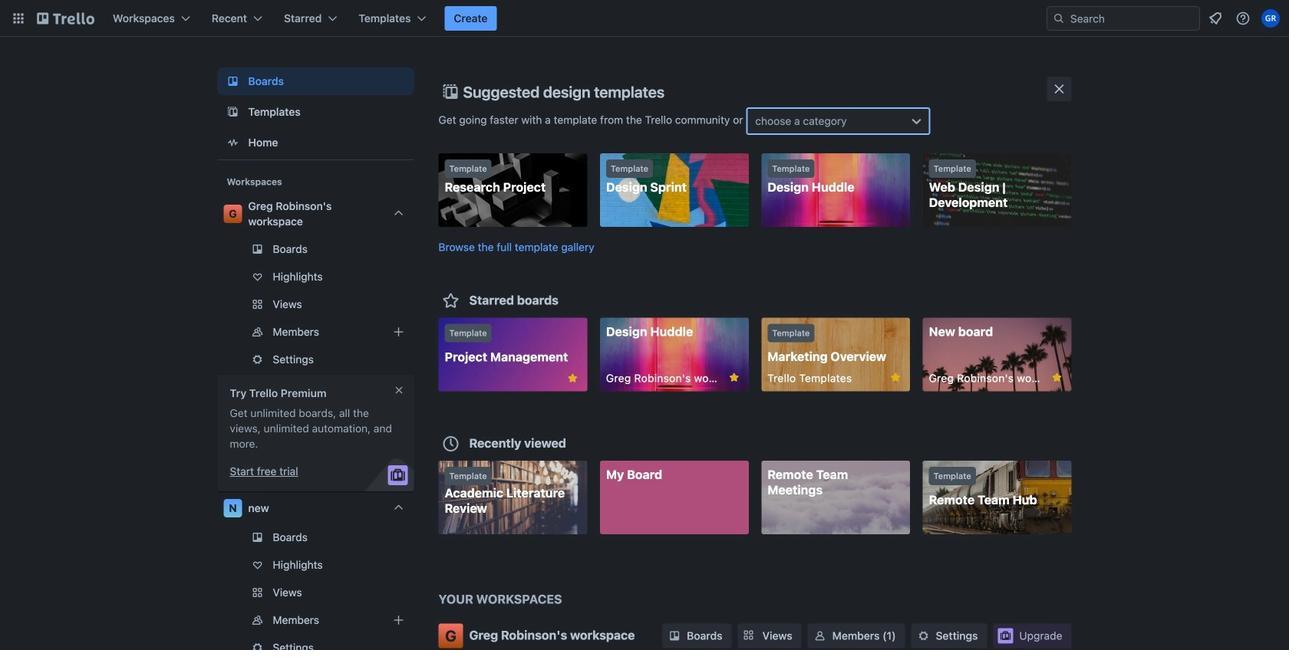 Task type: vqa. For each thing, say whether or not it's contained in the screenshot.
2nd add "image" from the bottom of the page
yes



Task type: describe. For each thing, give the bounding box(es) containing it.
home image
[[224, 134, 242, 152]]

sm image
[[667, 629, 682, 644]]

0 horizontal spatial click to unstar this board. it will be removed from your starred list. image
[[566, 372, 580, 386]]

2 sm image from the left
[[916, 629, 931, 644]]

board image
[[224, 72, 242, 91]]

1 horizontal spatial click to unstar this board. it will be removed from your starred list. image
[[727, 371, 741, 385]]

open information menu image
[[1236, 11, 1251, 26]]

primary element
[[0, 0, 1289, 37]]

search image
[[1053, 12, 1065, 25]]

0 notifications image
[[1207, 9, 1225, 28]]

2 horizontal spatial click to unstar this board. it will be removed from your starred list. image
[[889, 371, 903, 385]]



Task type: locate. For each thing, give the bounding box(es) containing it.
template board image
[[224, 103, 242, 121]]

0 horizontal spatial sm image
[[813, 629, 828, 644]]

0 vertical spatial add image
[[390, 323, 408, 342]]

Search field
[[1065, 8, 1200, 29]]

1 vertical spatial add image
[[390, 612, 408, 630]]

1 add image from the top
[[390, 323, 408, 342]]

click to unstar this board. it will be removed from your starred list. image
[[727, 371, 741, 385], [889, 371, 903, 385], [566, 372, 580, 386]]

back to home image
[[37, 6, 94, 31]]

1 sm image from the left
[[813, 629, 828, 644]]

add image
[[390, 323, 408, 342], [390, 612, 408, 630]]

2 add image from the top
[[390, 612, 408, 630]]

1 horizontal spatial sm image
[[916, 629, 931, 644]]

greg robinson (gregrobinson96) image
[[1262, 9, 1280, 28]]

sm image
[[813, 629, 828, 644], [916, 629, 931, 644]]



